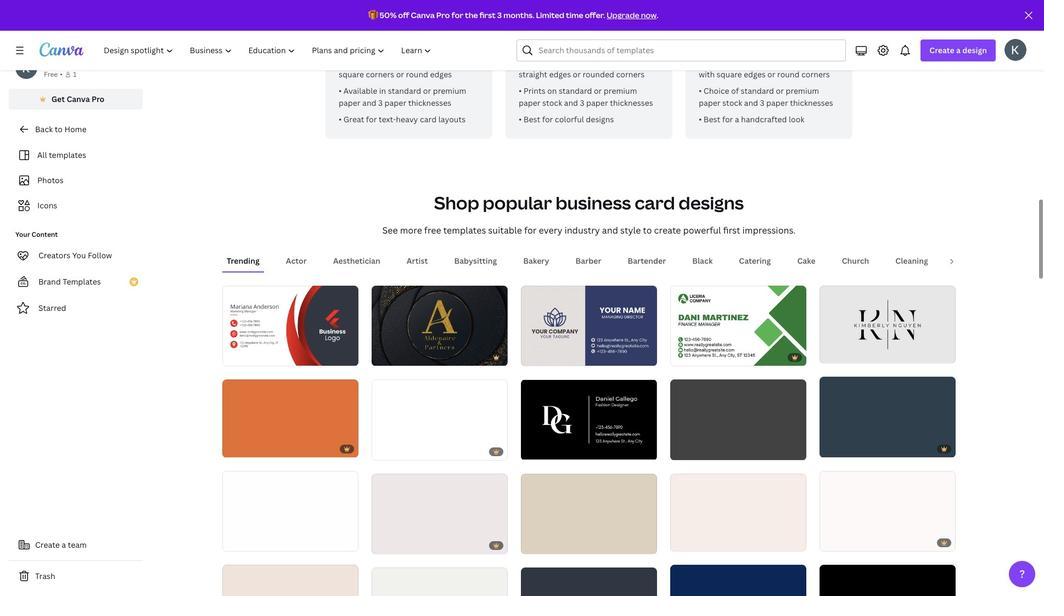 Task type: describe. For each thing, give the bounding box(es) containing it.
a inside dropdown button
[[956, 45, 961, 55]]

popular
[[483, 191, 552, 215]]

canva inside button
[[67, 94, 90, 104]]

starred link
[[9, 298, 143, 319]]

1 of 2 for blue grey minimalist modern business card image
[[529, 353, 544, 361]]

for for • great for text-heavy card layouts
[[366, 114, 377, 125]]

prints
[[524, 86, 545, 96]]

1 vertical spatial templates
[[443, 225, 486, 237]]

• for • double-sided printing in full color with square edges or round corners
[[699, 57, 702, 68]]

artist button
[[402, 251, 432, 272]]

babysitting button
[[450, 251, 501, 272]]

• for • available in standard or premium paper and 3 paper thicknesses
[[339, 86, 342, 96]]

premium inside '• choice of standard or premium paper stock and 3 paper thicknesses'
[[786, 86, 819, 96]]

2 horizontal spatial look
[[789, 114, 804, 125]]

grey black modern elegant name initials monogram business card image
[[820, 286, 956, 364]]

or inside • prints on standard or premium paper stock and 3 paper thicknesses
[[594, 86, 602, 96]]

round inside • full color, double-sided printing on square corners or round edges
[[406, 69, 428, 80]]

1 horizontal spatial pro
[[436, 10, 450, 20]]

won't
[[424, 16, 445, 27]]

corners inside • full color, double-sided cards with straight edges or rounded corners
[[616, 69, 645, 80]]

blue grey minimalist modern business card image
[[521, 286, 657, 366]]

text-
[[379, 114, 396, 125]]

or inside • full color, double-sided printing on square corners or round edges
[[396, 69, 404, 80]]

catching,
[[547, 16, 580, 27]]

icons link
[[15, 195, 136, 216]]

brand templates
[[38, 277, 101, 287]]

see
[[382, 225, 398, 237]]

double- for corners
[[381, 57, 410, 68]]

artist
[[407, 256, 428, 266]]

corners inside • full color, double-sided printing on square corners or round edges
[[366, 69, 394, 80]]

top level navigation element
[[97, 40, 441, 61]]

a inside button
[[62, 540, 66, 551]]

or inside • available in standard or premium paper and 3 paper thicknesses
[[423, 86, 431, 96]]

designs for shop popular business card designs
[[679, 191, 744, 215]]

free
[[44, 70, 58, 79]]

free
[[424, 225, 441, 237]]

1 of 2 for 'green and white modern business card' image
[[678, 353, 693, 361]]

you
[[72, 250, 86, 261]]

aesthetician
[[333, 256, 380, 266]]

eye-
[[531, 16, 547, 27]]

on inside • full color, double-sided printing on square corners or round edges
[[463, 57, 473, 68]]

thicknesses inside • available in standard or premium paper and 3 paper thicknesses
[[408, 98, 451, 108]]

• for • full color, double-sided cards with straight edges or rounded corners
[[519, 57, 522, 68]]

in inside • available in standard or premium paper and 3 paper thicknesses
[[379, 86, 386, 96]]

printing inside • double-sided printing in full color with square edges or round corners
[[756, 57, 785, 68]]

with inside • full color, double-sided cards with straight edges or rounded corners
[[635, 57, 651, 68]]

an
[[519, 16, 529, 27]]

natural
[[706, 16, 732, 27]]

finish inside an eye-catching, shiny finish that makes colors and photos pop while protecting from wear and tear.
[[604, 16, 624, 27]]

straight
[[519, 69, 547, 80]]

3 paper from the left
[[519, 98, 540, 108]]

starred
[[38, 303, 66, 313]]

🎁
[[368, 10, 378, 20]]

• for • great for text-heavy card layouts
[[339, 114, 342, 125]]

colorful
[[555, 114, 584, 125]]

edges inside • double-sided printing in full color with square edges or round corners
[[744, 69, 766, 80]]

and inside a natural texture that creates a softer, warmer look and provides the perfect writing surface.
[[746, 29, 760, 39]]

barber
[[576, 256, 601, 266]]

the inside a natural texture that creates a softer, warmer look and provides the perfect writing surface.
[[796, 29, 809, 39]]

team
[[68, 540, 87, 551]]

0 vertical spatial card
[[420, 114, 437, 125]]

suitable
[[488, 225, 522, 237]]

0 horizontal spatial to
[[55, 124, 63, 134]]

rounded
[[583, 69, 614, 80]]

in inside • double-sided printing in full color with square edges or round corners
[[787, 57, 793, 68]]

shop popular business card designs
[[434, 191, 744, 215]]

upgrade now button
[[607, 10, 657, 20]]

3 left months.
[[497, 10, 502, 20]]

or inside • double-sided printing in full color with square edges or round corners
[[767, 69, 775, 80]]

from for $15.00
[[373, 0, 391, 10]]

50 for 50 cards from $15.00
[[339, 0, 349, 10]]

trash
[[35, 571, 55, 582]]

photos
[[585, 29, 611, 39]]

50 for 50 cards from $15.50
[[519, 0, 529, 10]]

cards for sheen
[[351, 0, 371, 10]]

3 inside '• choice of standard or premium paper stock and 3 paper thicknesses'
[[760, 98, 764, 108]]

1 vertical spatial first
[[723, 225, 740, 237]]

back to home link
[[9, 119, 143, 141]]

1 horizontal spatial the
[[465, 10, 478, 20]]

a low sheen finish that won't change how the colors look and are easy to write on.
[[339, 16, 473, 51]]

months.
[[503, 10, 534, 20]]

are
[[429, 29, 440, 39]]

full
[[795, 57, 807, 68]]

trending button
[[222, 251, 264, 272]]

and inside • prints on standard or premium paper stock and 3 paper thicknesses
[[564, 98, 578, 108]]

creators you follow
[[38, 250, 112, 261]]

home
[[64, 124, 86, 134]]

• best for colorful designs
[[519, 114, 614, 125]]

limited
[[536, 10, 564, 20]]

to inside a low sheen finish that won't change how the colors look and are easy to write on.
[[461, 29, 469, 39]]

red black creative modern business card image
[[222, 286, 358, 366]]

create a design
[[930, 45, 987, 55]]

layouts
[[438, 114, 466, 125]]

actor button
[[281, 251, 311, 272]]

create a team
[[35, 540, 87, 551]]

protecting
[[519, 41, 558, 51]]

and left style
[[602, 225, 618, 237]]

on.
[[359, 41, 371, 51]]

for for • best for a handcrafted look
[[722, 114, 733, 125]]

colors inside an eye-catching, shiny finish that makes colors and photos pop while protecting from wear and tear.
[[544, 29, 567, 39]]

stock for on
[[542, 98, 562, 108]]

• for • prints on standard or premium paper stock and 3 paper thicknesses
[[519, 86, 522, 96]]

5 paper from the left
[[699, 98, 721, 108]]

on inside • prints on standard or premium paper stock and 3 paper thicknesses
[[547, 86, 557, 96]]

design
[[962, 45, 987, 55]]

shiny
[[582, 16, 602, 27]]

1 of 2 for black & gold elegant business card "image"
[[379, 353, 395, 361]]

business
[[556, 191, 631, 215]]

cards for catching,
[[531, 0, 551, 10]]

low
[[346, 16, 359, 27]]

shop
[[434, 191, 479, 215]]

.
[[657, 10, 658, 20]]

create for create a design
[[930, 45, 954, 55]]

pop
[[613, 29, 627, 39]]

church
[[842, 256, 869, 266]]

trash link
[[9, 566, 143, 588]]

choice
[[704, 86, 729, 96]]

standard for rounded
[[559, 86, 592, 96]]

• for • best for a handcrafted look
[[699, 114, 702, 125]]

square inside • full color, double-sided printing on square corners or round edges
[[339, 69, 364, 80]]

heavy
[[396, 114, 418, 125]]

all
[[37, 150, 47, 160]]

write
[[339, 41, 357, 51]]

impressions.
[[742, 225, 796, 237]]

stock for of
[[722, 98, 742, 108]]

black and white simple personal business card image
[[521, 380, 657, 460]]

barber button
[[571, 251, 606, 272]]

3 inside • prints on standard or premium paper stock and 3 paper thicknesses
[[580, 98, 584, 108]]

double- for edges
[[561, 57, 590, 68]]

sided for cards
[[590, 57, 610, 68]]

contractor button
[[950, 251, 1000, 272]]

🎁 50% off canva pro for the first 3 months. limited time offer. upgrade now .
[[368, 10, 658, 20]]

photos
[[37, 175, 64, 186]]

sided inside • double-sided printing in full color with square edges or round corners
[[734, 57, 754, 68]]

corners inside • double-sided printing in full color with square edges or round corners
[[801, 69, 830, 80]]

tear.
[[615, 41, 631, 51]]

catering button
[[735, 251, 775, 272]]

sided for printing
[[410, 57, 430, 68]]



Task type: locate. For each thing, give the bounding box(es) containing it.
a left team
[[62, 540, 66, 551]]

0 horizontal spatial corners
[[366, 69, 394, 80]]

1 vertical spatial on
[[547, 86, 557, 96]]

premium down rounded
[[604, 86, 637, 96]]

get canva pro
[[51, 94, 104, 104]]

finish up pop
[[604, 16, 624, 27]]

premium inside • prints on standard or premium paper stock and 3 paper thicknesses
[[604, 86, 637, 96]]

a inside a natural texture that creates a softer, warmer look and provides the perfect writing surface.
[[809, 16, 813, 27]]

1 horizontal spatial create
[[930, 45, 954, 55]]

corners down tear.
[[616, 69, 645, 80]]

card up create
[[635, 191, 675, 215]]

that up while
[[626, 16, 641, 27]]

an eye-catching, shiny finish that makes colors and photos pop while protecting from wear and tear.
[[519, 16, 649, 51]]

1 vertical spatial in
[[379, 86, 386, 96]]

1 best from the left
[[524, 114, 540, 125]]

1 horizontal spatial corners
[[616, 69, 645, 80]]

perfect
[[811, 29, 838, 39]]

1 horizontal spatial finish
[[604, 16, 624, 27]]

2 corners from the left
[[616, 69, 645, 80]]

for left colorful at the top of page
[[542, 114, 553, 125]]

designs down • prints on standard or premium paper stock and 3 paper thicknesses
[[586, 114, 614, 125]]

cake button
[[793, 251, 820, 272]]

2 for blue grey minimalist modern business card image
[[541, 353, 544, 361]]

sheen
[[361, 16, 383, 27]]

and inside '• choice of standard or premium paper stock and 3 paper thicknesses'
[[744, 98, 758, 108]]

1 premium from the left
[[433, 86, 466, 96]]

color
[[809, 57, 829, 68]]

first right powerful
[[723, 225, 740, 237]]

2 horizontal spatial the
[[796, 29, 809, 39]]

1 horizontal spatial color,
[[539, 57, 559, 68]]

1 horizontal spatial square
[[717, 69, 742, 80]]

finish inside a low sheen finish that won't change how the colors look and are easy to write on.
[[385, 16, 405, 27]]

2 color, from the left
[[539, 57, 559, 68]]

off
[[398, 10, 409, 20]]

from inside an eye-catching, shiny finish that makes colors and photos pop while protecting from wear and tear.
[[559, 41, 577, 51]]

2 horizontal spatial cards
[[612, 57, 633, 68]]

2 premium from the left
[[604, 86, 637, 96]]

1 full from the left
[[344, 57, 357, 68]]

• inside • prints on standard or premium paper stock and 3 paper thicknesses
[[519, 86, 522, 96]]

a for a low sheen finish that won't change how the colors look and are easy to write on.
[[339, 16, 344, 27]]

0 horizontal spatial finish
[[385, 16, 405, 27]]

1 horizontal spatial standard
[[559, 86, 592, 96]]

0 horizontal spatial edges
[[430, 69, 452, 80]]

• inside • full color, double-sided printing on square corners or round edges
[[339, 57, 342, 68]]

standard inside • prints on standard or premium paper stock and 3 paper thicknesses
[[559, 86, 592, 96]]

double-
[[704, 57, 734, 68]]

a left softer,
[[809, 16, 813, 27]]

black button
[[688, 251, 717, 272]]

1 horizontal spatial double-
[[561, 57, 590, 68]]

0 horizontal spatial 50
[[339, 0, 349, 10]]

3 inside • available in standard or premium paper and 3 paper thicknesses
[[378, 98, 383, 108]]

2 thicknesses from the left
[[610, 98, 653, 108]]

4 paper from the left
[[586, 98, 608, 108]]

or inside • full color, double-sided cards with straight edges or rounded corners
[[573, 69, 581, 80]]

1 vertical spatial create
[[35, 540, 60, 551]]

time
[[566, 10, 583, 20]]

that up the provides
[[763, 16, 778, 27]]

canva
[[411, 10, 435, 20], [67, 94, 90, 104]]

standard inside • available in standard or premium paper and 3 paper thicknesses
[[388, 86, 421, 96]]

• for • choice of standard or premium paper stock and 3 paper thicknesses
[[699, 86, 702, 96]]

color, down "protecting"
[[539, 57, 559, 68]]

• inside • double-sided printing in full color with square edges or round corners
[[699, 57, 702, 68]]

first right change
[[479, 10, 496, 20]]

2 printing from the left
[[756, 57, 785, 68]]

0 horizontal spatial on
[[463, 57, 473, 68]]

2 full from the left
[[524, 57, 537, 68]]

a left low
[[339, 16, 344, 27]]

2 horizontal spatial sided
[[734, 57, 754, 68]]

a for a natural texture that creates a softer, warmer look and provides the perfect writing surface.
[[699, 16, 704, 27]]

or left rounded
[[573, 69, 581, 80]]

0 horizontal spatial full
[[344, 57, 357, 68]]

1 horizontal spatial a
[[699, 16, 704, 27]]

color, for corners
[[359, 57, 379, 68]]

2
[[391, 353, 395, 361], [541, 353, 544, 361], [690, 353, 693, 361], [690, 538, 693, 547], [839, 538, 843, 547]]

0 vertical spatial with
[[635, 57, 651, 68]]

2 horizontal spatial to
[[643, 225, 652, 237]]

with inside • double-sided printing in full color with square edges or round corners
[[699, 69, 715, 80]]

sided inside • full color, double-sided cards with straight edges or rounded corners
[[590, 57, 610, 68]]

3 up text-
[[378, 98, 383, 108]]

full
[[344, 57, 357, 68], [524, 57, 537, 68]]

and up "• best for a handcrafted look"
[[744, 98, 758, 108]]

1 horizontal spatial sided
[[590, 57, 610, 68]]

• inside '• choice of standard or premium paper stock and 3 paper thicknesses'
[[699, 86, 702, 96]]

paper down choice
[[699, 98, 721, 108]]

2 horizontal spatial thicknesses
[[790, 98, 833, 108]]

premium for corners
[[604, 86, 637, 96]]

look down off
[[395, 29, 411, 39]]

brand templates link
[[9, 271, 143, 293]]

templates
[[63, 277, 101, 287]]

premium for edges
[[433, 86, 466, 96]]

a left handcrafted
[[735, 114, 739, 125]]

thicknesses down rounded
[[610, 98, 653, 108]]

and inside a low sheen finish that won't change how the colors look and are easy to write on.
[[413, 29, 427, 39]]

bartender button
[[623, 251, 670, 272]]

0 horizontal spatial designs
[[586, 114, 614, 125]]

2 50 from the left
[[519, 0, 529, 10]]

2 vertical spatial to
[[643, 225, 652, 237]]

1 horizontal spatial with
[[699, 69, 715, 80]]

2 sided from the left
[[590, 57, 610, 68]]

0 horizontal spatial first
[[479, 10, 496, 20]]

create
[[654, 225, 681, 237]]

get canva pro button
[[9, 89, 143, 110]]

printing
[[432, 57, 461, 68], [756, 57, 785, 68]]

standard down • full color, double-sided printing on square corners or round edges
[[388, 86, 421, 96]]

create inside dropdown button
[[930, 45, 954, 55]]

thicknesses
[[408, 98, 451, 108], [610, 98, 653, 108], [790, 98, 833, 108]]

trending
[[227, 256, 260, 266]]

bartender
[[628, 256, 666, 266]]

cards
[[351, 0, 371, 10], [531, 0, 551, 10], [612, 57, 633, 68]]

3 sided from the left
[[734, 57, 754, 68]]

create
[[930, 45, 954, 55], [35, 540, 60, 551]]

edges up '• choice of standard or premium paper stock and 3 paper thicknesses'
[[744, 69, 766, 80]]

canva right off
[[411, 10, 435, 20]]

cleaning
[[895, 256, 928, 266]]

designs
[[586, 114, 614, 125], [679, 191, 744, 215]]

stock inside '• choice of standard or premium paper stock and 3 paper thicknesses'
[[722, 98, 742, 108]]

writing
[[699, 41, 724, 51]]

with down while
[[635, 57, 651, 68]]

from left wear
[[559, 41, 577, 51]]

1 vertical spatial with
[[699, 69, 715, 80]]

a up warmer
[[699, 16, 704, 27]]

0 horizontal spatial colors
[[370, 29, 393, 39]]

that inside a low sheen finish that won't change how the colors look and are easy to write on.
[[407, 16, 422, 27]]

and down available
[[362, 98, 376, 108]]

0 vertical spatial designs
[[586, 114, 614, 125]]

color, inside • full color, double-sided printing on square corners or round edges
[[359, 57, 379, 68]]

1 horizontal spatial look
[[729, 29, 744, 39]]

powerful
[[683, 225, 721, 237]]

1 horizontal spatial on
[[547, 86, 557, 96]]

0 vertical spatial in
[[787, 57, 793, 68]]

1 horizontal spatial to
[[461, 29, 469, 39]]

None search field
[[517, 40, 846, 61]]

church button
[[837, 251, 873, 272]]

1 corners from the left
[[366, 69, 394, 80]]

1 square from the left
[[339, 69, 364, 80]]

that inside an eye-catching, shiny finish that makes colors and photos pop while protecting from wear and tear.
[[626, 16, 641, 27]]

1 vertical spatial pro
[[92, 94, 104, 104]]

standard for round
[[388, 86, 421, 96]]

best for • best for a handcrafted look
[[704, 114, 720, 125]]

a left design
[[956, 45, 961, 55]]

2 standard from the left
[[559, 86, 592, 96]]

from up catching,
[[553, 0, 571, 10]]

or inside '• choice of standard or premium paper stock and 3 paper thicknesses'
[[776, 86, 784, 96]]

0 horizontal spatial templates
[[49, 150, 86, 160]]

cards down tear.
[[612, 57, 633, 68]]

and down photos on the right top of page
[[599, 41, 613, 51]]

standard down • full color, double-sided cards with straight edges or rounded corners on the top of the page
[[559, 86, 592, 96]]

• for • full color, double-sided printing on square corners or round edges
[[339, 57, 342, 68]]

• available in standard or premium paper and 3 paper thicknesses
[[339, 86, 466, 108]]

pro inside button
[[92, 94, 104, 104]]

0 horizontal spatial a
[[339, 16, 344, 27]]

round up • available in standard or premium paper and 3 paper thicknesses
[[406, 69, 428, 80]]

round down "full"
[[777, 69, 800, 80]]

with
[[635, 57, 651, 68], [699, 69, 715, 80]]

from for $15.50
[[553, 0, 571, 10]]

on
[[463, 57, 473, 68], [547, 86, 557, 96]]

0 vertical spatial canva
[[411, 10, 435, 20]]

1 horizontal spatial that
[[626, 16, 641, 27]]

cleaning button
[[891, 251, 932, 272]]

3 up colorful at the top of page
[[580, 98, 584, 108]]

black
[[692, 256, 713, 266]]

50 cards from $15.50
[[519, 0, 598, 10]]

0 vertical spatial pro
[[436, 10, 450, 20]]

bakery button
[[519, 251, 554, 272]]

• best for a handcrafted look
[[699, 114, 804, 125]]

actor
[[286, 256, 307, 266]]

1 edges from the left
[[430, 69, 452, 80]]

sided inside • full color, double-sided printing on square corners or round edges
[[410, 57, 430, 68]]

1 color, from the left
[[359, 57, 379, 68]]

paper
[[339, 98, 360, 108], [385, 98, 406, 108], [519, 98, 540, 108], [586, 98, 608, 108], [699, 98, 721, 108], [766, 98, 788, 108]]

3 up handcrafted
[[760, 98, 764, 108]]

1 horizontal spatial premium
[[604, 86, 637, 96]]

• inside • full color, double-sided cards with straight edges or rounded corners
[[519, 57, 522, 68]]

wear
[[579, 41, 597, 51]]

stock down choice
[[722, 98, 742, 108]]

create left design
[[930, 45, 954, 55]]

create inside button
[[35, 540, 60, 551]]

0 horizontal spatial double-
[[381, 57, 410, 68]]

2 colors from the left
[[544, 29, 567, 39]]

icons
[[37, 200, 57, 211]]

canva right get
[[67, 94, 90, 104]]

0 horizontal spatial look
[[395, 29, 411, 39]]

3
[[497, 10, 502, 20], [378, 98, 383, 108], [580, 98, 584, 108], [760, 98, 764, 108]]

2 that from the left
[[626, 16, 641, 27]]

for left text-
[[366, 114, 377, 125]]

double- inside • full color, double-sided printing on square corners or round edges
[[381, 57, 410, 68]]

content
[[32, 230, 58, 239]]

• for • best for colorful designs
[[519, 114, 522, 125]]

0 horizontal spatial pro
[[92, 94, 104, 104]]

free •
[[44, 70, 63, 79]]

premium up layouts
[[433, 86, 466, 96]]

and
[[413, 29, 427, 39], [569, 29, 583, 39], [746, 29, 760, 39], [599, 41, 613, 51], [362, 98, 376, 108], [564, 98, 578, 108], [744, 98, 758, 108], [602, 225, 618, 237]]

for left every
[[524, 225, 537, 237]]

50 up low
[[339, 0, 349, 10]]

best down choice
[[704, 114, 720, 125]]

1 vertical spatial designs
[[679, 191, 744, 215]]

for for • best for colorful designs
[[542, 114, 553, 125]]

for down choice
[[722, 114, 733, 125]]

2 for black & gold elegant business card "image"
[[391, 353, 395, 361]]

to right style
[[643, 225, 652, 237]]

makes
[[519, 29, 542, 39]]

2 best from the left
[[704, 114, 720, 125]]

1 horizontal spatial colors
[[544, 29, 567, 39]]

round
[[406, 69, 428, 80], [777, 69, 800, 80]]

pro up back to home link
[[92, 94, 104, 104]]

premium inside • available in standard or premium paper and 3 paper thicknesses
[[433, 86, 466, 96]]

sided up rounded
[[590, 57, 610, 68]]

best for • best for colorful designs
[[524, 114, 540, 125]]

the inside a low sheen finish that won't change how the colors look and are easy to write on.
[[356, 29, 368, 39]]

$15.00
[[393, 0, 418, 10]]

standard inside '• choice of standard or premium paper stock and 3 paper thicknesses'
[[741, 86, 774, 96]]

double- inside • full color, double-sided cards with straight edges or rounded corners
[[561, 57, 590, 68]]

and up wear
[[569, 29, 583, 39]]

2 square from the left
[[717, 69, 742, 80]]

finish down $15.00
[[385, 16, 405, 27]]

2 horizontal spatial that
[[763, 16, 778, 27]]

0 horizontal spatial card
[[420, 114, 437, 125]]

0 horizontal spatial stock
[[542, 98, 562, 108]]

0 horizontal spatial thicknesses
[[408, 98, 451, 108]]

how
[[339, 29, 354, 39]]

full for • full color, double-sided cards with straight edges or rounded corners
[[524, 57, 537, 68]]

1 horizontal spatial thicknesses
[[610, 98, 653, 108]]

square up available
[[339, 69, 364, 80]]

0 horizontal spatial standard
[[388, 86, 421, 96]]

1 thicknesses from the left
[[408, 98, 451, 108]]

•
[[339, 57, 342, 68], [519, 57, 522, 68], [699, 57, 702, 68], [60, 70, 63, 79], [339, 86, 342, 96], [519, 86, 522, 96], [699, 86, 702, 96], [339, 114, 342, 125], [519, 114, 522, 125], [699, 114, 702, 125]]

1 colors from the left
[[370, 29, 393, 39]]

a natural texture that creates a softer, warmer look and provides the perfect writing surface.
[[699, 16, 839, 51]]

or down • full color, double-sided printing on square corners or round edges
[[423, 86, 431, 96]]

0 vertical spatial on
[[463, 57, 473, 68]]

catering
[[739, 256, 771, 266]]

create for create a team
[[35, 540, 60, 551]]

2 horizontal spatial standard
[[741, 86, 774, 96]]

personal
[[44, 58, 77, 68]]

look
[[395, 29, 411, 39], [729, 29, 744, 39], [789, 114, 804, 125]]

1 printing from the left
[[432, 57, 461, 68]]

1 horizontal spatial full
[[524, 57, 537, 68]]

1 horizontal spatial cards
[[531, 0, 551, 10]]

1 vertical spatial to
[[55, 124, 63, 134]]

photos link
[[15, 170, 136, 191]]

look inside a low sheen finish that won't change how the colors look and are easy to write on.
[[395, 29, 411, 39]]

1 horizontal spatial stock
[[722, 98, 742, 108]]

0 horizontal spatial round
[[406, 69, 428, 80]]

or down rounded
[[594, 86, 602, 96]]

3 standard from the left
[[741, 86, 774, 96]]

get
[[51, 94, 65, 104]]

50 cards from $15.00
[[339, 0, 418, 10]]

best down prints
[[524, 114, 540, 125]]

cards inside • full color, double-sided cards with straight edges or rounded corners
[[612, 57, 633, 68]]

full inside • full color, double-sided cards with straight edges or rounded corners
[[524, 57, 537, 68]]

0 horizontal spatial best
[[524, 114, 540, 125]]

1 horizontal spatial printing
[[756, 57, 785, 68]]

that down $15.00
[[407, 16, 422, 27]]

in right available
[[379, 86, 386, 96]]

1 horizontal spatial canva
[[411, 10, 435, 20]]

color, down on.
[[359, 57, 379, 68]]

templates inside all templates link
[[49, 150, 86, 160]]

thicknesses inside '• choice of standard or premium paper stock and 3 paper thicknesses'
[[790, 98, 833, 108]]

or down • double-sided printing in full color with square edges or round corners
[[776, 86, 784, 96]]

look up surface.
[[729, 29, 744, 39]]

handcrafted
[[741, 114, 787, 125]]

2 finish from the left
[[604, 16, 624, 27]]

full up straight on the top
[[524, 57, 537, 68]]

0 horizontal spatial printing
[[432, 57, 461, 68]]

or up • available in standard or premium paper and 3 paper thicknesses
[[396, 69, 404, 80]]

1 paper from the left
[[339, 98, 360, 108]]

• prints on standard or premium paper stock and 3 paper thicknesses
[[519, 86, 653, 108]]

1 round from the left
[[406, 69, 428, 80]]

cake
[[797, 256, 815, 266]]

1 a from the left
[[339, 16, 344, 27]]

3 edges from the left
[[744, 69, 766, 80]]

3 that from the left
[[763, 16, 778, 27]]

to down change
[[461, 29, 469, 39]]

card right heavy
[[420, 114, 437, 125]]

standard down • double-sided printing in full color with square edges or round corners
[[741, 86, 774, 96]]

1 horizontal spatial round
[[777, 69, 800, 80]]

square down the double-
[[717, 69, 742, 80]]

1 horizontal spatial first
[[723, 225, 740, 237]]

0 vertical spatial first
[[479, 10, 496, 20]]

0 horizontal spatial that
[[407, 16, 422, 27]]

softer,
[[815, 16, 839, 27]]

color, inside • full color, double-sided cards with straight edges or rounded corners
[[539, 57, 559, 68]]

• choice of standard or premium paper stock and 3 paper thicknesses
[[699, 86, 833, 108]]

for up easy
[[451, 10, 463, 20]]

1 horizontal spatial card
[[635, 191, 675, 215]]

thicknesses for • choice of standard or premium paper stock and 3 paper thicknesses
[[790, 98, 833, 108]]

• full color, double-sided printing on square corners or round edges
[[339, 57, 473, 80]]

stock inside • prints on standard or premium paper stock and 3 paper thicknesses
[[542, 98, 562, 108]]

on down change
[[463, 57, 473, 68]]

green and white modern business card image
[[670, 286, 806, 366]]

and down texture on the right top of page
[[746, 29, 760, 39]]

1 double- from the left
[[381, 57, 410, 68]]

paper up handcrafted
[[766, 98, 788, 108]]

full for • full color, double-sided printing on square corners or round edges
[[344, 57, 357, 68]]

0 horizontal spatial premium
[[433, 86, 466, 96]]

double- down wear
[[561, 57, 590, 68]]

full inside • full color, double-sided printing on square corners or round edges
[[344, 57, 357, 68]]

2 horizontal spatial edges
[[744, 69, 766, 80]]

1 that from the left
[[407, 16, 422, 27]]

and inside • available in standard or premium paper and 3 paper thicknesses
[[362, 98, 376, 108]]

paper down rounded
[[586, 98, 608, 108]]

look inside a natural texture that creates a softer, warmer look and provides the perfect writing surface.
[[729, 29, 744, 39]]

• inside • available in standard or premium paper and 3 paper thicknesses
[[339, 86, 342, 96]]

thicknesses for • prints on standard or premium paper stock and 3 paper thicknesses
[[610, 98, 653, 108]]

1 sided from the left
[[410, 57, 430, 68]]

1 vertical spatial card
[[635, 191, 675, 215]]

back to home
[[35, 124, 86, 134]]

full down write at left top
[[344, 57, 357, 68]]

the down the 'creates'
[[796, 29, 809, 39]]

1 of 2 link
[[372, 286, 508, 366], [521, 286, 657, 366], [670, 286, 806, 366], [820, 471, 956, 552], [670, 474, 806, 552]]

colors down sheen
[[370, 29, 393, 39]]

easy
[[442, 29, 459, 39]]

paper up • great for text-heavy card layouts
[[385, 98, 406, 108]]

black & gold elegant business card image
[[372, 286, 508, 366]]

creators you follow link
[[9, 245, 143, 267]]

a inside a low sheen finish that won't change how the colors look and are easy to write on.
[[339, 16, 344, 27]]

sided down are at the top left of the page
[[410, 57, 430, 68]]

0 horizontal spatial sided
[[410, 57, 430, 68]]

2 a from the left
[[699, 16, 704, 27]]

double- down a low sheen finish that won't change how the colors look and are easy to write on.
[[381, 57, 410, 68]]

1 50 from the left
[[339, 0, 349, 10]]

0 horizontal spatial canva
[[67, 94, 90, 104]]

3 premium from the left
[[786, 86, 819, 96]]

templates down shop
[[443, 225, 486, 237]]

cards up eye-
[[531, 0, 551, 10]]

kendall parks image
[[1005, 39, 1026, 61]]

that inside a natural texture that creates a softer, warmer look and provides the perfect writing surface.
[[763, 16, 778, 27]]

designs up powerful
[[679, 191, 744, 215]]

0 vertical spatial templates
[[49, 150, 86, 160]]

0 horizontal spatial square
[[339, 69, 364, 80]]

stock down prints
[[542, 98, 562, 108]]

1 standard from the left
[[388, 86, 421, 96]]

colors inside a low sheen finish that won't change how the colors look and are easy to write on.
[[370, 29, 393, 39]]

1 horizontal spatial best
[[704, 114, 720, 125]]

0 horizontal spatial create
[[35, 540, 60, 551]]

corners up available
[[366, 69, 394, 80]]

2 horizontal spatial corners
[[801, 69, 830, 80]]

6 paper from the left
[[766, 98, 788, 108]]

color, for edges
[[539, 57, 559, 68]]

round inside • double-sided printing in full color with square edges or round corners
[[777, 69, 800, 80]]

1 horizontal spatial 50
[[519, 0, 529, 10]]

2 horizontal spatial premium
[[786, 86, 819, 96]]

2 edges from the left
[[549, 69, 571, 80]]

2 paper from the left
[[385, 98, 406, 108]]

1 stock from the left
[[542, 98, 562, 108]]

3 thicknesses from the left
[[790, 98, 833, 108]]

2 for 'green and white modern business card' image
[[690, 353, 693, 361]]

a inside a natural texture that creates a softer, warmer look and provides the perfect writing surface.
[[699, 16, 704, 27]]

and up colorful at the top of page
[[564, 98, 578, 108]]

available
[[344, 86, 377, 96]]

3 corners from the left
[[801, 69, 830, 80]]

0 horizontal spatial with
[[635, 57, 651, 68]]

printing inside • full color, double-sided printing on square corners or round edges
[[432, 57, 461, 68]]

1 finish from the left
[[385, 16, 405, 27]]

designs for • best for colorful designs
[[586, 114, 614, 125]]

create left team
[[35, 540, 60, 551]]

thicknesses inside • prints on standard or premium paper stock and 3 paper thicknesses
[[610, 98, 653, 108]]

change
[[446, 16, 473, 27]]

in left "full"
[[787, 57, 793, 68]]

paper down available
[[339, 98, 360, 108]]

1 horizontal spatial edges
[[549, 69, 571, 80]]

the right won't
[[465, 10, 478, 20]]

of
[[731, 86, 739, 96], [384, 353, 390, 361], [533, 353, 539, 361], [683, 353, 689, 361], [683, 538, 689, 547], [832, 538, 838, 547]]

0 horizontal spatial the
[[356, 29, 368, 39]]

1 horizontal spatial designs
[[679, 191, 744, 215]]

thicknesses down "color"
[[790, 98, 833, 108]]

standard
[[388, 86, 421, 96], [559, 86, 592, 96], [741, 86, 774, 96]]

2 stock from the left
[[722, 98, 742, 108]]

square inside • double-sided printing in full color with square edges or round corners
[[717, 69, 742, 80]]

1 horizontal spatial templates
[[443, 225, 486, 237]]

templates right 'all'
[[49, 150, 86, 160]]

pro up easy
[[436, 10, 450, 20]]

1 horizontal spatial in
[[787, 57, 793, 68]]

provides
[[762, 29, 794, 39]]

on right prints
[[547, 86, 557, 96]]

thicknesses up layouts
[[408, 98, 451, 108]]

0 horizontal spatial in
[[379, 86, 386, 96]]

edges right straight on the top
[[549, 69, 571, 80]]

from up sheen
[[373, 0, 391, 10]]

back
[[35, 124, 53, 134]]

2 double- from the left
[[561, 57, 590, 68]]

printing down easy
[[432, 57, 461, 68]]

0 vertical spatial create
[[930, 45, 954, 55]]

Search search field
[[539, 40, 839, 61]]

with down the double-
[[699, 69, 715, 80]]

0 horizontal spatial color,
[[359, 57, 379, 68]]

2 round from the left
[[777, 69, 800, 80]]

your
[[15, 230, 30, 239]]

every
[[539, 225, 562, 237]]

1 vertical spatial canva
[[67, 94, 90, 104]]

to right back
[[55, 124, 63, 134]]

edges inside • full color, double-sided printing on square corners or round edges
[[430, 69, 452, 80]]

edges inside • full color, double-sided cards with straight edges or rounded corners
[[549, 69, 571, 80]]

offer.
[[585, 10, 605, 20]]

0 vertical spatial to
[[461, 29, 469, 39]]

of inside '• choice of standard or premium paper stock and 3 paper thicknesses'
[[731, 86, 739, 96]]

creates
[[780, 16, 807, 27]]

0 horizontal spatial cards
[[351, 0, 371, 10]]



Task type: vqa. For each thing, say whether or not it's contained in the screenshot.
"main" menu bar
no



